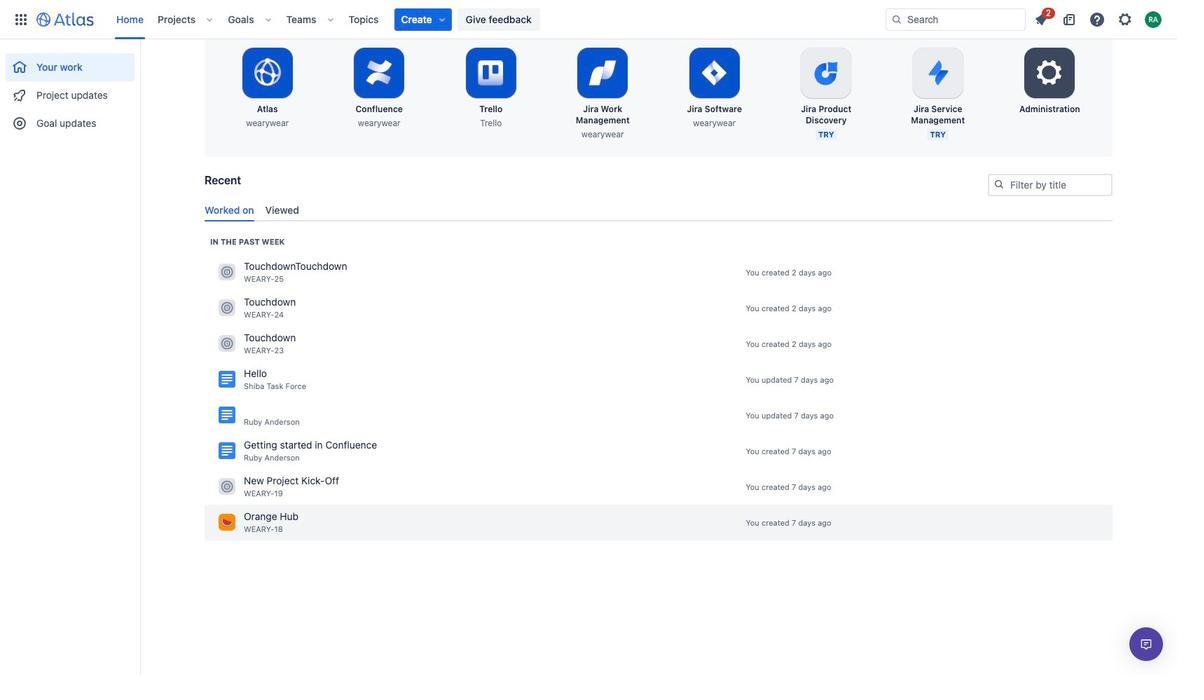 Task type: describe. For each thing, give the bounding box(es) containing it.
2 townsquare image from the top
[[219, 478, 236, 495]]

confluence image
[[219, 371, 236, 388]]

0 horizontal spatial settings image
[[1033, 56, 1067, 90]]

top element
[[8, 0, 886, 39]]

switch to... image
[[13, 11, 29, 28]]

notifications image
[[1033, 11, 1050, 28]]

1 confluence image from the top
[[219, 407, 236, 424]]

0 vertical spatial settings image
[[1117, 11, 1134, 28]]

1 townsquare image from the top
[[219, 264, 236, 281]]

account image
[[1145, 11, 1162, 28]]

1 townsquare image from the top
[[219, 300, 236, 316]]

open intercom messenger image
[[1138, 636, 1155, 653]]



Task type: locate. For each thing, give the bounding box(es) containing it.
townsquare image
[[219, 300, 236, 316], [219, 335, 236, 352]]

settings image down "notifications" icon
[[1033, 56, 1067, 90]]

settings image left 'account' image on the right of page
[[1117, 11, 1134, 28]]

tab list
[[199, 198, 1119, 221]]

0 vertical spatial confluence image
[[219, 407, 236, 424]]

banner
[[0, 0, 1178, 39]]

Search field
[[886, 8, 1026, 30]]

1 vertical spatial townsquare image
[[219, 335, 236, 352]]

settings image
[[1117, 11, 1134, 28], [1033, 56, 1067, 90]]

1 vertical spatial townsquare image
[[219, 478, 236, 495]]

search image
[[994, 179, 1005, 190]]

1 vertical spatial confluence image
[[219, 443, 236, 459]]

Filter by title field
[[990, 175, 1112, 195]]

townsquare image
[[219, 264, 236, 281], [219, 478, 236, 495], [219, 514, 236, 531]]

2 townsquare image from the top
[[219, 335, 236, 352]]

3 townsquare image from the top
[[219, 514, 236, 531]]

search image
[[892, 14, 903, 25]]

None search field
[[886, 8, 1026, 30]]

heading
[[210, 236, 285, 247]]

0 vertical spatial townsquare image
[[219, 300, 236, 316]]

help image
[[1089, 11, 1106, 28]]

2 confluence image from the top
[[219, 443, 236, 459]]

0 vertical spatial townsquare image
[[219, 264, 236, 281]]

1 horizontal spatial settings image
[[1117, 11, 1134, 28]]

confluence image
[[219, 407, 236, 424], [219, 443, 236, 459]]

group
[[6, 39, 135, 142]]

2 vertical spatial townsquare image
[[219, 514, 236, 531]]

1 vertical spatial settings image
[[1033, 56, 1067, 90]]



Task type: vqa. For each thing, say whether or not it's contained in the screenshot.
Search field
yes



